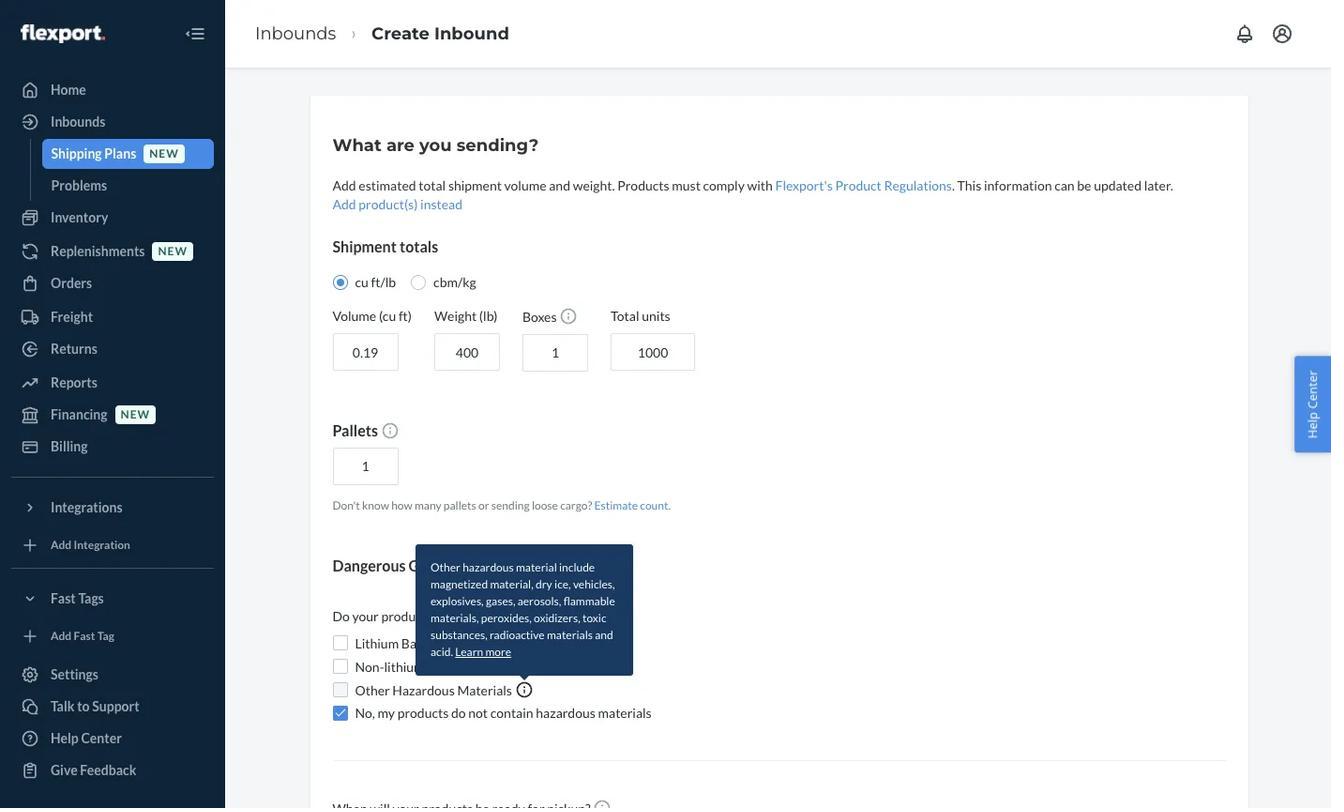 Task type: vqa. For each thing, say whether or not it's contained in the screenshot.
(in) at the left of the page
no



Task type: locate. For each thing, give the bounding box(es) containing it.
what are you sending?
[[333, 135, 539, 156]]

1 vertical spatial materials
[[598, 705, 652, 721]]

to
[[77, 698, 90, 714]]

add inside add fast tag link
[[51, 629, 72, 643]]

0 horizontal spatial and
[[549, 177, 571, 193]]

1 horizontal spatial other
[[431, 560, 461, 574]]

fast
[[51, 590, 76, 606], [74, 629, 95, 643]]

0 text field down volume (cu ft)
[[333, 334, 398, 371]]

integrations
[[51, 499, 123, 515]]

acid.
[[431, 645, 453, 659]]

fast left tag at the left bottom of page
[[74, 629, 95, 643]]

inbounds
[[255, 23, 336, 44], [51, 114, 105, 130]]

talk
[[51, 698, 75, 714]]

0 horizontal spatial hazardous
[[463, 560, 514, 574]]

1 vertical spatial help center
[[51, 730, 122, 746]]

0 text field down the weight (lb)
[[435, 334, 500, 371]]

add estimated total shipment volume and weight. products must comply with flexport's product regulations . this information can be updated later. add product(s) instead
[[333, 177, 1174, 212]]

shipment
[[333, 237, 397, 255]]

0 vertical spatial center
[[1305, 370, 1322, 408]]

hazardous up material,
[[463, 560, 514, 574]]

give feedback
[[51, 762, 136, 778]]

1 horizontal spatial inbounds
[[255, 23, 336, 44]]

0 vertical spatial other
[[431, 560, 461, 574]]

new up orders link
[[158, 244, 188, 259]]

add left integration
[[51, 538, 72, 552]]

0 vertical spatial new
[[149, 147, 179, 161]]

sending
[[492, 498, 530, 512]]

cbm/kg
[[434, 274, 477, 290]]

flexport's product regulations button
[[776, 176, 953, 195]]

material
[[516, 560, 557, 574]]

learn more button
[[456, 644, 512, 661]]

1 vertical spatial fast
[[74, 629, 95, 643]]

help center button
[[1296, 356, 1332, 452]]

other hazardous material include magnetized material, dry ice, vehicles, explosives, gases, aerosols, flammable materials, peroxides, oxidizers, toxic substances, radioactive materials and acid.
[[431, 560, 615, 659]]

other for other hazardous materials
[[355, 682, 390, 698]]

you
[[420, 135, 452, 156]]

open notifications image
[[1234, 23, 1257, 45]]

learn
[[456, 645, 484, 659]]

other inside other hazardous material include magnetized material, dry ice, vehicles, explosives, gases, aerosols, flammable materials, peroxides, oxidizers, toxic substances, radioactive materials and acid.
[[431, 560, 461, 574]]

more
[[486, 645, 512, 659]]

integration
[[74, 538, 130, 552]]

ice,
[[555, 577, 571, 591]]

0 text field down boxes
[[523, 334, 589, 372]]

add down what
[[333, 177, 356, 193]]

not
[[469, 705, 488, 721]]

0 vertical spatial fast
[[51, 590, 76, 606]]

1 horizontal spatial hazardous
[[536, 705, 596, 721]]

0 horizontal spatial materials
[[547, 628, 593, 642]]

estimate count button
[[595, 497, 669, 513]]

new down reports link
[[121, 408, 150, 422]]

toxic
[[583, 611, 607, 625]]

include
[[559, 560, 595, 574]]

other down non- on the left of the page
[[355, 682, 390, 698]]

0 vertical spatial inbounds
[[255, 23, 336, 44]]

hazardous right contain
[[536, 705, 596, 721]]

. right estimate
[[669, 498, 671, 512]]

aerosols,
[[518, 594, 562, 608]]

0 vertical spatial materials
[[547, 628, 593, 642]]

1 horizontal spatial help
[[1305, 412, 1322, 438]]

my
[[378, 705, 395, 721]]

close navigation image
[[184, 23, 206, 45]]

non-
[[355, 659, 384, 675]]

total units
[[611, 308, 671, 324]]

volume
[[333, 308, 377, 324]]

0 vertical spatial and
[[549, 177, 571, 193]]

add up settings
[[51, 629, 72, 643]]

fast inside dropdown button
[[51, 590, 76, 606]]

help center inside button
[[1305, 370, 1322, 438]]

and inside other hazardous material include magnetized material, dry ice, vehicles, explosives, gases, aerosols, flammable materials, peroxides, oxidizers, toxic substances, radioactive materials and acid.
[[595, 628, 614, 642]]

talk to support
[[51, 698, 140, 714]]

breadcrumbs navigation
[[240, 6, 525, 61]]

0 vertical spatial help center
[[1305, 370, 1322, 438]]

0 vertical spatial .
[[953, 177, 955, 193]]

inventory link
[[11, 203, 214, 233]]

materials inside other hazardous material include magnetized material, dry ice, vehicles, explosives, gases, aerosols, flammable materials, peroxides, oxidizers, toxic substances, radioactive materials and acid.
[[547, 628, 593, 642]]

1 vertical spatial and
[[595, 628, 614, 642]]

financing
[[51, 406, 108, 422]]

other up magnetized
[[431, 560, 461, 574]]

shipment totals
[[333, 237, 438, 255]]

this
[[958, 177, 982, 193]]

updated
[[1095, 177, 1142, 193]]

inbounds link
[[255, 23, 336, 44], [11, 107, 214, 137]]

tags
[[78, 590, 104, 606]]

0 text field
[[611, 334, 696, 371]]

new right plans
[[149, 147, 179, 161]]

product(s)
[[359, 196, 418, 212]]

weight (lb)
[[435, 308, 498, 324]]

dangerous
[[333, 557, 406, 574]]

and down toxic
[[595, 628, 614, 642]]

1 vertical spatial center
[[81, 730, 122, 746]]

1 horizontal spatial help center
[[1305, 370, 1322, 438]]

1 horizontal spatial and
[[595, 628, 614, 642]]

volume
[[505, 177, 547, 193]]

freight link
[[11, 302, 214, 332]]

0 text field
[[333, 334, 398, 371], [435, 334, 500, 371], [523, 334, 589, 372], [333, 448, 398, 485]]

new for shipping plans
[[149, 147, 179, 161]]

orders link
[[11, 268, 214, 298]]

add for add fast tag
[[51, 629, 72, 643]]

add inside add integration link
[[51, 538, 72, 552]]

materials
[[547, 628, 593, 642], [598, 705, 652, 721]]

0 text field down pallets
[[333, 448, 398, 485]]

1 horizontal spatial center
[[1305, 370, 1322, 408]]

None checkbox
[[333, 636, 348, 651], [333, 706, 348, 721], [333, 636, 348, 651], [333, 706, 348, 721]]

billing
[[51, 438, 88, 454]]

batteries up "other hazardous materials"
[[427, 659, 480, 675]]

weight
[[435, 308, 477, 324]]

reports link
[[11, 368, 214, 398]]

new
[[149, 147, 179, 161], [158, 244, 188, 259], [121, 408, 150, 422]]

ft/lb
[[371, 274, 396, 290]]

or
[[479, 498, 490, 512]]

flammable
[[564, 594, 615, 608]]

help inside button
[[1305, 412, 1322, 438]]

center
[[1305, 370, 1322, 408], [81, 730, 122, 746]]

fast left tags
[[51, 590, 76, 606]]

0 vertical spatial hazardous
[[463, 560, 514, 574]]

0 text field for pallets
[[333, 448, 398, 485]]

0 horizontal spatial inbounds link
[[11, 107, 214, 137]]

cu
[[355, 274, 369, 290]]

1 vertical spatial hazardous
[[536, 705, 596, 721]]

estimated
[[359, 177, 416, 193]]

(lb)
[[479, 308, 498, 324]]

products
[[618, 177, 670, 193]]

None radio
[[333, 275, 348, 290], [411, 275, 426, 290], [333, 275, 348, 290], [411, 275, 426, 290]]

reports
[[51, 374, 97, 390]]

shipment
[[449, 177, 502, 193]]

shipping
[[51, 145, 102, 161]]

create inbound link
[[372, 23, 510, 44]]

1 vertical spatial new
[[158, 244, 188, 259]]

support
[[92, 698, 140, 714]]

0 horizontal spatial help
[[51, 730, 79, 746]]

what
[[333, 135, 382, 156]]

add integration link
[[11, 530, 214, 560]]

0 vertical spatial inbounds link
[[255, 23, 336, 44]]

no,
[[355, 705, 375, 721]]

0 vertical spatial help
[[1305, 412, 1322, 438]]

pallets
[[333, 421, 381, 439]]

0 horizontal spatial inbounds
[[51, 114, 105, 130]]

None checkbox
[[333, 659, 348, 674], [333, 683, 348, 698], [333, 659, 348, 674], [333, 683, 348, 698]]

materials
[[457, 682, 512, 698]]

total
[[611, 308, 640, 324]]

flexport logo image
[[21, 24, 105, 43]]

radioactive
[[490, 628, 545, 642]]

and left weight.
[[549, 177, 571, 193]]

boxes
[[523, 309, 560, 325]]

1 vertical spatial other
[[355, 682, 390, 698]]

0 horizontal spatial other
[[355, 682, 390, 698]]

hazardous
[[463, 560, 514, 574], [536, 705, 596, 721]]

cargo?
[[560, 498, 592, 512]]

and
[[549, 177, 571, 193], [595, 628, 614, 642]]

materials,
[[431, 611, 479, 625]]

returns
[[51, 341, 97, 357]]

can
[[1055, 177, 1075, 193]]

0 horizontal spatial .
[[669, 498, 671, 512]]

batteries up the non-lithium batteries
[[402, 635, 455, 651]]

2 vertical spatial new
[[121, 408, 150, 422]]

. left "this"
[[953, 177, 955, 193]]

new for financing
[[121, 408, 150, 422]]

add left product(s)
[[333, 196, 356, 212]]

1 horizontal spatial .
[[953, 177, 955, 193]]

add for add estimated total shipment volume and weight. products must comply with flexport's product regulations . this information can be updated later. add product(s) instead
[[333, 177, 356, 193]]



Task type: describe. For each thing, give the bounding box(es) containing it.
comply
[[704, 177, 745, 193]]

hazardous inside other hazardous material include magnetized material, dry ice, vehicles, explosives, gases, aerosols, flammable materials, peroxides, oxidizers, toxic substances, radioactive materials and acid.
[[463, 560, 514, 574]]

hazardous
[[393, 682, 455, 698]]

do
[[451, 705, 466, 721]]

talk to support button
[[11, 692, 214, 722]]

give feedback button
[[11, 756, 214, 786]]

0 horizontal spatial help center
[[51, 730, 122, 746]]

(cu
[[379, 308, 396, 324]]

plans
[[104, 145, 136, 161]]

estimate
[[595, 498, 638, 512]]

1 vertical spatial inbounds link
[[11, 107, 214, 137]]

help center link
[[11, 724, 214, 754]]

no, my products do not contain hazardous materials
[[355, 705, 652, 721]]

information
[[985, 177, 1053, 193]]

1 horizontal spatial inbounds link
[[255, 23, 336, 44]]

sending?
[[457, 135, 539, 156]]

1 vertical spatial help
[[51, 730, 79, 746]]

loose
[[532, 498, 558, 512]]

home link
[[11, 75, 214, 105]]

substances,
[[431, 628, 488, 642]]

new for replenishments
[[158, 244, 188, 259]]

1 horizontal spatial materials
[[598, 705, 652, 721]]

inbound
[[435, 23, 510, 44]]

goods
[[409, 557, 452, 574]]

know
[[362, 498, 389, 512]]

orders
[[51, 275, 92, 291]]

how
[[392, 498, 413, 512]]

center inside button
[[1305, 370, 1322, 408]]

feedback
[[80, 762, 136, 778]]

. inside add estimated total shipment volume and weight. products must comply with flexport's product regulations . this information can be updated later. add product(s) instead
[[953, 177, 955, 193]]

other hazardous materials
[[355, 682, 515, 698]]

problems
[[51, 177, 107, 193]]

replenishments
[[51, 243, 145, 259]]

magnetized
[[431, 577, 488, 591]]

add for add integration
[[51, 538, 72, 552]]

are
[[387, 135, 415, 156]]

add fast tag link
[[11, 621, 214, 651]]

open account menu image
[[1272, 23, 1294, 45]]

instead
[[421, 196, 463, 212]]

inventory
[[51, 209, 108, 225]]

0 text field for volume (cu ft)
[[333, 334, 398, 371]]

later.
[[1145, 177, 1174, 193]]

0 vertical spatial batteries
[[402, 635, 455, 651]]

non-lithium batteries
[[355, 659, 483, 675]]

settings link
[[11, 660, 214, 690]]

be
[[1078, 177, 1092, 193]]

1 vertical spatial inbounds
[[51, 114, 105, 130]]

oxidizers,
[[534, 611, 581, 625]]

gases,
[[486, 594, 516, 608]]

learn more
[[456, 645, 512, 659]]

explosives,
[[431, 594, 484, 608]]

add integration
[[51, 538, 130, 552]]

lithium
[[355, 635, 399, 651]]

lithium
[[384, 659, 425, 675]]

1 vertical spatial batteries
[[427, 659, 480, 675]]

0 text field for boxes
[[523, 334, 589, 372]]

count
[[640, 498, 669, 512]]

give
[[51, 762, 78, 778]]

regulations
[[885, 177, 953, 193]]

vehicles,
[[573, 577, 615, 591]]

other for other hazardous material include magnetized material, dry ice, vehicles, explosives, gases, aerosols, flammable materials, peroxides, oxidizers, toxic substances, radioactive materials and acid.
[[431, 560, 461, 574]]

with
[[748, 177, 773, 193]]

must
[[672, 177, 701, 193]]

don't
[[333, 498, 360, 512]]

weight.
[[573, 177, 615, 193]]

ft)
[[399, 308, 412, 324]]

0 text field for weight (lb)
[[435, 334, 500, 371]]

dangerous goods
[[333, 557, 452, 574]]

products
[[398, 705, 449, 721]]

don't know how many pallets or sending loose cargo? estimate count .
[[333, 498, 671, 512]]

freight
[[51, 309, 93, 325]]

create inbound
[[372, 23, 510, 44]]

home
[[51, 82, 86, 98]]

and inside add estimated total shipment volume and weight. products must comply with flexport's product regulations . this information can be updated later. add product(s) instead
[[549, 177, 571, 193]]

1 vertical spatial .
[[669, 498, 671, 512]]

cu ft/lb
[[355, 274, 396, 290]]

contain
[[491, 705, 534, 721]]

returns link
[[11, 334, 214, 364]]

add product(s) instead button
[[333, 195, 463, 214]]

0 horizontal spatial center
[[81, 730, 122, 746]]

fast tags button
[[11, 584, 214, 614]]

inbounds inside breadcrumbs "navigation"
[[255, 23, 336, 44]]



